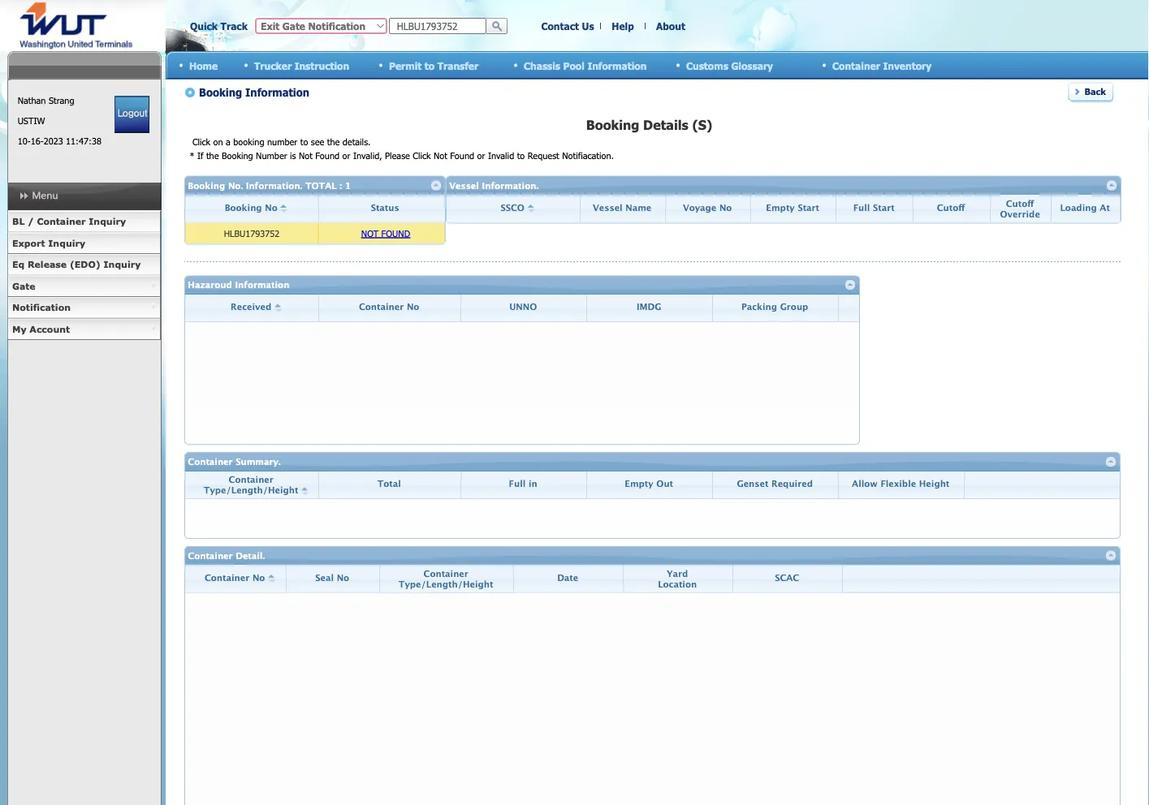 Task type: locate. For each thing, give the bounding box(es) containing it.
inquiry up export inquiry link
[[89, 216, 126, 227]]

trucker
[[254, 59, 292, 71]]

(edo)
[[70, 259, 101, 270]]

home
[[189, 59, 218, 71]]

account
[[30, 324, 70, 335]]

export inquiry link
[[7, 233, 161, 254]]

release
[[28, 259, 67, 270]]

nathan strang
[[18, 95, 74, 106]]

inquiry
[[89, 216, 126, 227], [48, 238, 85, 249], [104, 259, 141, 270]]

chassis pool information
[[524, 59, 647, 71]]

2 vertical spatial inquiry
[[104, 259, 141, 270]]

container inventory
[[833, 59, 932, 71]]

glossary
[[731, 59, 773, 71]]

notification link
[[7, 297, 161, 319]]

0 vertical spatial inquiry
[[89, 216, 126, 227]]

export
[[12, 238, 45, 249]]

transfer
[[438, 59, 479, 71]]

permit to transfer
[[389, 59, 479, 71]]

my account
[[12, 324, 70, 335]]

None text field
[[389, 18, 487, 34]]

0 horizontal spatial container
[[37, 216, 86, 227]]

container up export inquiry
[[37, 216, 86, 227]]

contact
[[541, 20, 579, 32]]

eq release (edo) inquiry link
[[7, 254, 161, 276]]

permit
[[389, 59, 422, 71]]

export inquiry
[[12, 238, 85, 249]]

trucker instruction
[[254, 59, 349, 71]]

1 horizontal spatial container
[[833, 59, 880, 71]]

inquiry for container
[[89, 216, 126, 227]]

inquiry down bl / container inquiry
[[48, 238, 85, 249]]

gate link
[[7, 276, 161, 297]]

inventory
[[883, 59, 932, 71]]

about
[[656, 20, 685, 32]]

1 vertical spatial inquiry
[[48, 238, 85, 249]]

1 vertical spatial container
[[37, 216, 86, 227]]

eq release (edo) inquiry
[[12, 259, 141, 270]]

11:47:38
[[66, 136, 101, 147]]

help link
[[612, 20, 634, 32]]

2023
[[44, 136, 63, 147]]

contact us
[[541, 20, 594, 32]]

eq
[[12, 259, 25, 270]]

information
[[588, 59, 647, 71]]

gate
[[12, 281, 35, 292]]

inquiry right (edo)
[[104, 259, 141, 270]]

16-
[[31, 136, 44, 147]]

to
[[425, 59, 435, 71]]

inquiry for (edo)
[[104, 259, 141, 270]]

0 vertical spatial container
[[833, 59, 880, 71]]

strang
[[49, 95, 74, 106]]

my
[[12, 324, 26, 335]]

container left inventory
[[833, 59, 880, 71]]

container
[[833, 59, 880, 71], [37, 216, 86, 227]]



Task type: describe. For each thing, give the bounding box(es) containing it.
pool
[[563, 59, 585, 71]]

login image
[[115, 96, 150, 133]]

contact us link
[[541, 20, 594, 32]]

/
[[28, 216, 34, 227]]

instruction
[[295, 59, 349, 71]]

bl / container inquiry
[[12, 216, 126, 227]]

track
[[221, 20, 248, 32]]

bl
[[12, 216, 25, 227]]

quick track
[[190, 20, 248, 32]]

10-
[[18, 136, 31, 147]]

nathan
[[18, 95, 46, 106]]

bl / container inquiry link
[[7, 211, 161, 233]]

help
[[612, 20, 634, 32]]

about link
[[656, 20, 685, 32]]

ustiw
[[18, 115, 45, 126]]

chassis
[[524, 59, 560, 71]]

my account link
[[7, 319, 161, 340]]

10-16-2023 11:47:38
[[18, 136, 101, 147]]

quick
[[190, 20, 218, 32]]

us
[[582, 20, 594, 32]]

customs
[[686, 59, 728, 71]]

notification
[[12, 302, 71, 313]]

customs glossary
[[686, 59, 773, 71]]



Task type: vqa. For each thing, say whether or not it's contained in the screenshot.
04-
no



